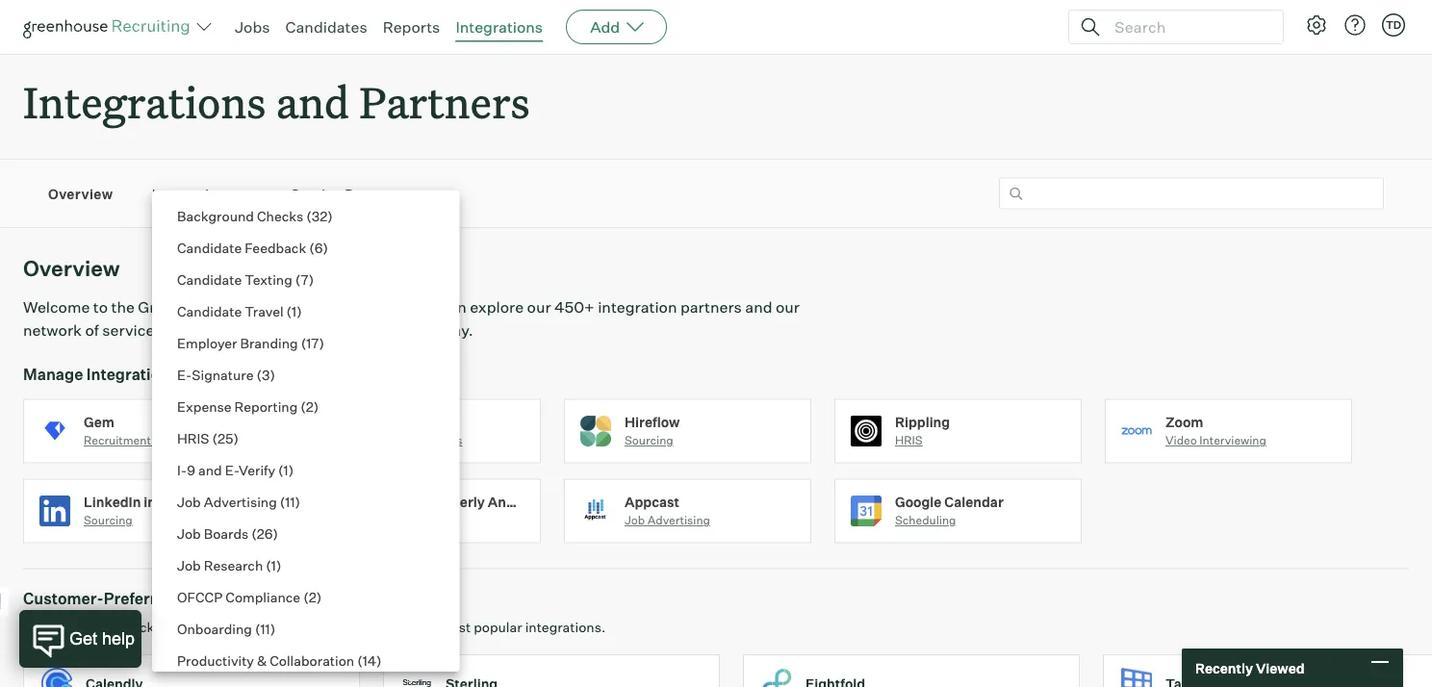 Task type: locate. For each thing, give the bounding box(es) containing it.
1 vertical spatial partners
[[345, 185, 403, 202]]

with
[[157, 619, 184, 636]]

partnerships
[[229, 298, 321, 317]]

partners right service at the left top of the page
[[345, 185, 403, 202]]

2 right reporting
[[306, 398, 314, 415]]

verify
[[239, 462, 275, 479]]

1 vertical spatial 11
[[260, 621, 270, 637]]

page
[[324, 298, 361, 317]]

(
[[306, 207, 312, 224], [309, 239, 315, 256], [295, 271, 301, 288], [287, 303, 292, 320], [301, 335, 306, 351], [257, 366, 262, 383], [301, 398, 306, 415], [212, 430, 218, 447], [278, 462, 284, 479], [280, 493, 285, 510], [252, 525, 257, 542], [266, 557, 271, 574], [303, 589, 309, 606], [255, 621, 260, 637], [357, 652, 363, 669]]

advertising down appcast
[[648, 513, 711, 528]]

are
[[328, 321, 351, 340]]

0 vertical spatial 11
[[285, 493, 295, 510]]

sourcing inside hireflow sourcing
[[625, 433, 674, 448]]

1 right travel
[[292, 303, 297, 320]]

our
[[527, 298, 551, 317], [776, 298, 800, 317], [345, 619, 366, 636]]

partners right integration
[[681, 298, 742, 317]]

0 vertical spatial e-
[[177, 366, 192, 383]]

integrations link up background checks ( 32 )
[[152, 184, 233, 203]]

partners
[[359, 73, 530, 130], [345, 185, 403, 202], [178, 589, 243, 609]]

3 candidate from the top
[[177, 303, 242, 320]]

job boards ( 26 )
[[177, 525, 278, 542]]

job down appcast
[[625, 513, 645, 528]]

0 vertical spatial advertising
[[204, 493, 277, 510]]

job research ( 1 )
[[177, 557, 282, 574]]

candidate
[[177, 239, 242, 256], [177, 271, 242, 288], [177, 303, 242, 320]]

1 for job research ( 1 )
[[271, 557, 276, 574]]

background inside menu
[[177, 207, 254, 224]]

1 vertical spatial advertising
[[648, 513, 711, 528]]

11 down compliance
[[260, 621, 270, 637]]

integrations
[[456, 17, 543, 37], [23, 73, 266, 130], [152, 185, 233, 202], [86, 365, 178, 384]]

integrations up background checks ( 32 )
[[152, 185, 233, 202]]

integrations link right the reports
[[456, 17, 543, 37]]

job down integrations in the bottom of the page
[[177, 525, 201, 542]]

)
[[328, 207, 333, 224], [323, 239, 328, 256], [309, 271, 314, 288], [297, 303, 302, 320], [319, 335, 324, 351], [270, 366, 275, 383], [314, 398, 319, 415], [234, 430, 239, 447], [289, 462, 294, 479], [295, 493, 300, 510], [273, 525, 278, 542], [276, 557, 282, 574], [316, 589, 322, 606], [270, 621, 276, 637], [377, 652, 382, 669]]

expense
[[177, 398, 232, 415]]

1 vertical spatial e-
[[225, 462, 239, 479]]

0 vertical spatial candidate
[[177, 239, 242, 256]]

background up wellfound
[[354, 433, 420, 448]]

) for candidate feedback ( 6 )
[[323, 239, 328, 256]]

your
[[58, 619, 86, 636]]

1 vertical spatial background
[[354, 433, 420, 448]]

integrations down greenhouse recruiting image at the left of page
[[23, 73, 266, 130]]

0 horizontal spatial 1
[[271, 557, 276, 574]]

0 vertical spatial partners
[[681, 298, 742, 317]]

job advertising ( 11 )
[[177, 493, 300, 510]]

( down 32
[[309, 239, 315, 256]]

0 vertical spatial integrations link
[[456, 17, 543, 37]]

partners up guidance,
[[178, 589, 243, 609]]

wellfound (formerly angellist talent) link
[[294, 479, 601, 559]]

checks up feedback
[[257, 207, 304, 224]]

0 vertical spatial background
[[177, 207, 254, 224]]

customer-
[[23, 589, 104, 609]]

partners down the reports
[[359, 73, 530, 130]]

hris down rippling
[[895, 433, 923, 448]]

job up ofccp
[[177, 557, 201, 574]]

0 vertical spatial 1
[[292, 303, 297, 320]]

2 up 'build your tech stack with guidance, selecting from our customers most popular integrations.'
[[309, 589, 316, 606]]

1 horizontal spatial 1
[[284, 462, 289, 479]]

1 vertical spatial sourcing
[[84, 513, 133, 528]]

0 vertical spatial 2
[[306, 398, 314, 415]]

hireflow sourcing
[[625, 414, 680, 448]]

1 horizontal spatial 11
[[285, 493, 295, 510]]

( right branding
[[301, 335, 306, 351]]

i-9 and e-verify ( 1 )
[[177, 462, 294, 479]]

candidates
[[285, 17, 367, 37]]

candidate up "greenhouse" on the top
[[177, 271, 242, 288]]

0 horizontal spatial hris
[[177, 430, 209, 447]]

0 vertical spatial and
[[276, 73, 349, 130]]

( up reporting
[[257, 366, 262, 383]]

greenhouse recruiting image
[[23, 15, 196, 39]]

( for advertising
[[280, 493, 285, 510]]

) for e-signature ( 3 )
[[270, 366, 275, 383]]

service partners link
[[291, 184, 403, 203]]

hris up 9 on the left of the page
[[177, 430, 209, 447]]

0 vertical spatial checks
[[257, 207, 304, 224]]

and inside welcome to the greenhouse partnerships page where you can explore our 450+ integration partners and our network of service partners. new partners are just a click away.
[[746, 298, 773, 317]]

) for job boards ( 26 )
[[273, 525, 278, 542]]

checks for background checks
[[423, 433, 463, 448]]

( right texting
[[295, 271, 301, 288]]

service
[[291, 185, 341, 202]]

0 vertical spatial sourcing
[[625, 433, 674, 448]]

0 horizontal spatial background
[[177, 207, 254, 224]]

job for job boards ( 26 )
[[177, 525, 201, 542]]

gem recruitment marketing
[[84, 414, 209, 448]]

( right travel
[[287, 303, 292, 320]]

hris
[[177, 430, 209, 447], [895, 433, 923, 448]]

e- down the 25
[[225, 462, 239, 479]]

welcome
[[23, 298, 90, 317]]

1 horizontal spatial sourcing
[[625, 433, 674, 448]]

click
[[396, 321, 429, 340]]

candidates link
[[285, 17, 367, 37]]

1 vertical spatial checks
[[423, 433, 463, 448]]

1 vertical spatial 2
[[309, 589, 316, 606]]

( right reporting
[[301, 398, 306, 415]]

collaboration
[[270, 652, 355, 669]]

1 vertical spatial candidate
[[177, 271, 242, 288]]

recruitment
[[84, 433, 151, 448]]

scheduling
[[895, 513, 957, 528]]

1 horizontal spatial checks
[[423, 433, 463, 448]]

1 horizontal spatial integrations link
[[456, 17, 543, 37]]

( down the i-9 and e-verify ( 1 )
[[280, 493, 285, 510]]

away.
[[433, 321, 473, 340]]

2 vertical spatial 1
[[271, 557, 276, 574]]

2 horizontal spatial our
[[776, 298, 800, 317]]

menu
[[152, 191, 448, 687]]

welcome to the greenhouse partnerships page where you can explore our 450+ integration partners and our network of service partners. new partners are just a click away.
[[23, 298, 800, 340]]

e- up expense
[[177, 366, 192, 383]]

0 horizontal spatial checks
[[257, 207, 304, 224]]

partners down partnerships
[[263, 321, 324, 340]]

partners for integrations and partners
[[359, 73, 530, 130]]

11 down the i-9 and e-verify ( 1 )
[[285, 493, 295, 510]]

( for signature
[[257, 366, 262, 383]]

1 horizontal spatial hris
[[895, 433, 923, 448]]

26
[[257, 525, 273, 542]]

advertising
[[204, 493, 277, 510], [648, 513, 711, 528]]

( right boards
[[252, 525, 257, 542]]

e-
[[177, 366, 192, 383], [225, 462, 239, 479]]

None text field
[[999, 178, 1385, 210]]

) for candidate texting ( 7 )
[[309, 271, 314, 288]]

3
[[262, 366, 270, 383]]

2 vertical spatial partners
[[178, 589, 243, 609]]

1
[[292, 303, 297, 320], [284, 462, 289, 479], [271, 557, 276, 574]]

( up &
[[255, 621, 260, 637]]

2 candidate from the top
[[177, 271, 242, 288]]

0 horizontal spatial sourcing
[[84, 513, 133, 528]]

just
[[354, 321, 381, 340]]

1 candidate from the top
[[177, 239, 242, 256]]

) for employer branding ( 17 )
[[319, 335, 324, 351]]

0 horizontal spatial integrations link
[[152, 184, 233, 203]]

1 horizontal spatial advertising
[[648, 513, 711, 528]]

sourcing down linkedin
[[84, 513, 133, 528]]

1 vertical spatial integrations link
[[152, 184, 233, 203]]

1 vertical spatial and
[[746, 298, 773, 317]]

( down 26
[[266, 557, 271, 574]]

candidate up partners.
[[177, 303, 242, 320]]

from
[[313, 619, 342, 636]]

2 vertical spatial candidate
[[177, 303, 242, 320]]

menu containing background checks
[[152, 191, 448, 687]]

selecting
[[252, 619, 310, 636]]

2 horizontal spatial and
[[746, 298, 773, 317]]

0 horizontal spatial and
[[198, 462, 222, 479]]

hris inside menu
[[177, 430, 209, 447]]

0 vertical spatial overview
[[48, 185, 113, 202]]

1 horizontal spatial partners
[[681, 298, 742, 317]]

overview
[[48, 185, 113, 202], [23, 255, 120, 282]]

employer branding ( 17 )
[[177, 335, 324, 351]]

integrations right the reports
[[456, 17, 543, 37]]

expense reporting ( 2 )
[[177, 398, 319, 415]]

sourcing down hireflow
[[625, 433, 674, 448]]

checks up (formerly
[[423, 433, 463, 448]]

( for research
[[266, 557, 271, 574]]

job
[[177, 493, 201, 510], [625, 513, 645, 528], [177, 525, 201, 542], [177, 557, 201, 574]]

advertising down the i-9 and e-verify ( 1 )
[[204, 493, 277, 510]]

jobs link
[[235, 17, 270, 37]]

0 horizontal spatial 11
[[260, 621, 270, 637]]

( up 'build your tech stack with guidance, selecting from our customers most popular integrations.'
[[303, 589, 309, 606]]

zoom video interviewing
[[1166, 414, 1267, 448]]

overview link
[[48, 184, 113, 203]]

where
[[364, 298, 408, 317]]

candidate for candidate feedback ( 6 )
[[177, 239, 242, 256]]

1 right verify at the left bottom of page
[[284, 462, 289, 479]]

job down 9 on the left of the page
[[177, 493, 201, 510]]

( for texting
[[295, 271, 301, 288]]

( down service at the left top of the page
[[306, 207, 312, 224]]

( for compliance
[[303, 589, 309, 606]]

td
[[1386, 18, 1402, 31]]

partners
[[681, 298, 742, 317], [263, 321, 324, 340]]

2 horizontal spatial 1
[[292, 303, 297, 320]]

reports
[[383, 17, 440, 37]]

background for background checks
[[354, 433, 420, 448]]

1 horizontal spatial background
[[354, 433, 420, 448]]

0 horizontal spatial e-
[[177, 366, 192, 383]]

background up candidate feedback ( 6 )
[[177, 207, 254, 224]]

guidance,
[[187, 619, 249, 636]]

checks for background checks ( 32 )
[[257, 207, 304, 224]]

most
[[439, 619, 471, 636]]

2
[[306, 398, 314, 415], [309, 589, 316, 606]]

onboarding
[[177, 621, 252, 637]]

0 vertical spatial partners
[[359, 73, 530, 130]]

service
[[102, 321, 154, 340]]

1 down 26
[[271, 557, 276, 574]]

zoom
[[1166, 414, 1204, 431]]

checks
[[257, 207, 304, 224], [423, 433, 463, 448]]

0 horizontal spatial partners
[[263, 321, 324, 340]]

integrations and partners
[[23, 73, 530, 130]]

marketing
[[154, 433, 209, 448]]

background checks link
[[294, 399, 564, 479]]

candidate for candidate texting ( 7 )
[[177, 271, 242, 288]]

2 vertical spatial and
[[198, 462, 222, 479]]

candidate up candidate texting ( 7 )
[[177, 239, 242, 256]]

linkedin integrations sourcing
[[84, 494, 224, 528]]



Task type: vqa. For each thing, say whether or not it's contained in the screenshot.
Date for End Date
no



Task type: describe. For each thing, give the bounding box(es) containing it.
recently
[[1196, 660, 1254, 677]]

customer-preferred partners
[[23, 589, 243, 609]]

reporting
[[235, 398, 298, 415]]

2 for expense reporting ( 2 )
[[306, 398, 314, 415]]

) for background checks ( 32 )
[[328, 207, 333, 224]]

gem
[[84, 414, 114, 431]]

popular
[[474, 619, 522, 636]]

configure image
[[1306, 13, 1329, 37]]

) for expense reporting ( 2 )
[[314, 398, 319, 415]]

1 vertical spatial overview
[[23, 255, 120, 282]]

integrations
[[144, 494, 224, 510]]

0 horizontal spatial advertising
[[204, 493, 277, 510]]

boards
[[204, 525, 249, 542]]

productivity & collaboration ( 14 )
[[177, 652, 382, 669]]

) for job advertising ( 11 )
[[295, 493, 300, 510]]

( for branding
[[301, 335, 306, 351]]

hris inside rippling hris
[[895, 433, 923, 448]]

0 horizontal spatial our
[[345, 619, 366, 636]]

advertising inside appcast job advertising
[[648, 513, 711, 528]]

job for job advertising ( 11 )
[[177, 493, 201, 510]]

reports link
[[383, 17, 440, 37]]

2 for ofccp compliance ( 2 )
[[309, 589, 316, 606]]

candidate feedback ( 6 )
[[177, 239, 328, 256]]

candidate texting ( 7 )
[[177, 271, 314, 288]]

rippling
[[895, 414, 950, 431]]

( for feedback
[[309, 239, 315, 256]]

preferred
[[104, 589, 175, 609]]

( for reporting
[[301, 398, 306, 415]]

productivity
[[177, 652, 254, 669]]

background checks
[[354, 433, 463, 448]]

rippling hris
[[895, 414, 950, 448]]

partners inside "service partners" link
[[345, 185, 403, 202]]

viewed
[[1256, 660, 1305, 677]]

(formerly
[[423, 494, 485, 510]]

1 for candidate travel ( 1 )
[[292, 303, 297, 320]]

explore
[[470, 298, 524, 317]]

greenhouse
[[138, 298, 226, 317]]

video
[[1166, 433, 1197, 448]]

build your tech stack with guidance, selecting from our customers most popular integrations.
[[23, 619, 606, 636]]

( down expense
[[212, 430, 218, 447]]

) for candidate travel ( 1 )
[[297, 303, 302, 320]]

job for job research ( 1 )
[[177, 557, 201, 574]]

job inside appcast job advertising
[[625, 513, 645, 528]]

stack
[[120, 619, 154, 636]]

feedback
[[245, 239, 306, 256]]

talent)
[[554, 494, 601, 510]]

jobs
[[235, 17, 270, 37]]

candidate for candidate travel ( 1 )
[[177, 303, 242, 320]]

1 vertical spatial 1
[[284, 462, 289, 479]]

travel
[[245, 303, 284, 320]]

network
[[23, 321, 82, 340]]

1 horizontal spatial and
[[276, 73, 349, 130]]

integration
[[598, 298, 677, 317]]

integrations.
[[525, 619, 606, 636]]

( right the collaboration
[[357, 652, 363, 669]]

recently viewed
[[1196, 660, 1305, 677]]

7
[[301, 271, 309, 288]]

employer
[[177, 335, 237, 351]]

new
[[227, 321, 259, 340]]

9
[[187, 462, 195, 479]]

background checks ( 32 )
[[177, 207, 333, 224]]

you
[[411, 298, 437, 317]]

( right verify at the left bottom of page
[[278, 462, 284, 479]]

onboarding ( 11 )
[[177, 621, 276, 637]]

calendar
[[945, 494, 1004, 510]]

( for checks
[[306, 207, 312, 224]]

manage
[[23, 365, 83, 384]]

add button
[[566, 10, 667, 44]]

signature
[[192, 366, 254, 383]]

partners.
[[158, 321, 224, 340]]

branding
[[240, 335, 298, 351]]

( for travel
[[287, 303, 292, 320]]

1 horizontal spatial our
[[527, 298, 551, 317]]

1 vertical spatial partners
[[263, 321, 324, 340]]

background for background checks ( 32 )
[[177, 207, 254, 224]]

17
[[306, 335, 319, 351]]

25
[[218, 430, 234, 447]]

450+
[[555, 298, 595, 317]]

6
[[315, 239, 323, 256]]

) for ofccp compliance ( 2 )
[[316, 589, 322, 606]]

hris ( 25 )
[[177, 430, 239, 447]]

interviewing
[[1200, 433, 1267, 448]]

research
[[204, 557, 263, 574]]

google calendar scheduling
[[895, 494, 1004, 528]]

32
[[312, 207, 328, 224]]

linkedin
[[84, 494, 141, 510]]

) for job research ( 1 )
[[276, 557, 282, 574]]

appcast job advertising
[[625, 494, 711, 528]]

wellfound (formerly angellist talent)
[[354, 494, 601, 510]]

add
[[590, 17, 620, 37]]

the
[[111, 298, 135, 317]]

of
[[85, 321, 99, 340]]

partners for customer-preferred partners
[[178, 589, 243, 609]]

can
[[441, 298, 467, 317]]

hireflow
[[625, 414, 680, 431]]

e-signature ( 3 )
[[177, 366, 275, 383]]

wellfound
[[354, 494, 421, 510]]

( for boards
[[252, 525, 257, 542]]

angellist
[[488, 494, 551, 510]]

Search text field
[[1110, 13, 1266, 41]]

integrations down service
[[86, 365, 178, 384]]

candidate travel ( 1 )
[[177, 303, 302, 320]]

texting
[[245, 271, 292, 288]]

1 horizontal spatial e-
[[225, 462, 239, 479]]

sourcing inside linkedin integrations sourcing
[[84, 513, 133, 528]]

tech
[[89, 619, 117, 636]]

ofccp
[[177, 589, 223, 606]]



